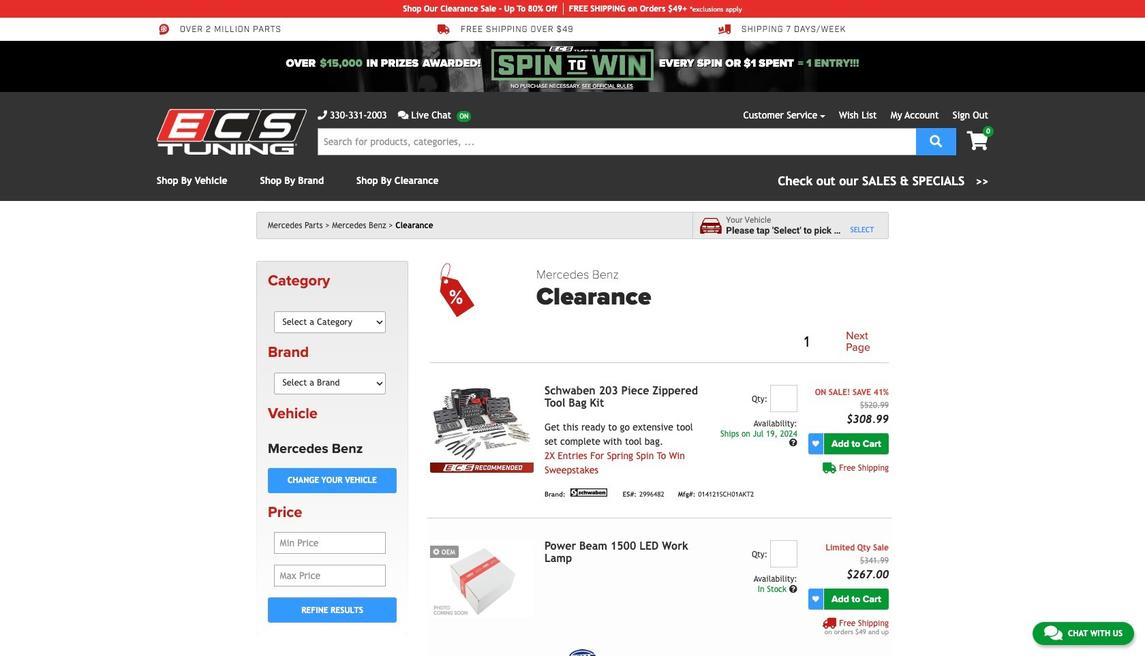 Task type: vqa. For each thing, say whether or not it's contained in the screenshot.
bottommost COMMENTS image
yes



Task type: describe. For each thing, give the bounding box(es) containing it.
comments image
[[398, 110, 409, 120]]

hella - corporate logo image
[[568, 650, 596, 657]]

ecs tuning recommends this product. image
[[430, 463, 534, 473]]

phone image
[[318, 110, 327, 120]]

Max Price number field
[[274, 565, 386, 587]]

2 question circle image from the top
[[789, 586, 798, 594]]

es#2996482 - 014121sch01akt2 - schwaben 203 piece zippered tool bag kit  - get this ready to go extensive tool set complete with tool bag. - schwaben - audi bmw volkswagen mercedes benz mini porsche image
[[430, 385, 534, 463]]

Search text field
[[318, 128, 916, 155]]

ecs tuning image
[[157, 109, 307, 155]]

2 add to wish list image from the top
[[813, 596, 819, 603]]

thumbnail image image
[[430, 541, 534, 618]]

Min Price number field
[[274, 533, 386, 554]]

comments image
[[1044, 625, 1063, 642]]



Task type: locate. For each thing, give the bounding box(es) containing it.
None number field
[[770, 385, 798, 412], [770, 541, 798, 568], [770, 385, 798, 412], [770, 541, 798, 568]]

question circle image
[[789, 439, 798, 448], [789, 586, 798, 594]]

search image
[[930, 135, 942, 147]]

ecs tuning 'spin to win' contest logo image
[[492, 46, 654, 80]]

0 vertical spatial question circle image
[[789, 439, 798, 448]]

1 question circle image from the top
[[789, 439, 798, 448]]

shopping cart image
[[967, 132, 989, 151]]

paginated product list navigation navigation
[[537, 328, 889, 357]]

add to wish list image
[[813, 441, 819, 448], [813, 596, 819, 603]]

schwaben - corporate logo image
[[568, 489, 609, 497]]

0 vertical spatial add to wish list image
[[813, 441, 819, 448]]

1 vertical spatial question circle image
[[789, 586, 798, 594]]

1 vertical spatial add to wish list image
[[813, 596, 819, 603]]

1 add to wish list image from the top
[[813, 441, 819, 448]]



